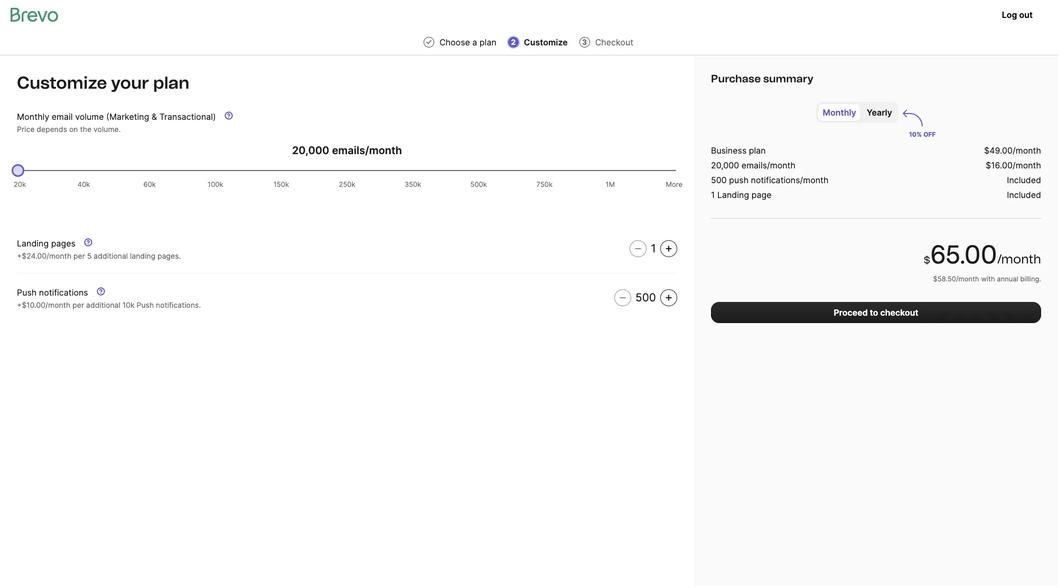 Task type: vqa. For each thing, say whether or not it's contained in the screenshot.
500 to the left
yes



Task type: locate. For each thing, give the bounding box(es) containing it.
0 horizontal spatial plan
[[153, 73, 190, 93]]

40k
[[78, 180, 90, 189]]

to
[[870, 308, 879, 318]]

1 horizontal spatial 500
[[711, 175, 727, 185]]

slider
[[12, 164, 24, 177]]

2 included from the top
[[1007, 190, 1042, 200]]

0 vertical spatial 1
[[711, 190, 715, 200]]

20k
[[14, 180, 26, 189]]

month inside the $ 65.00 / month
[[1002, 252, 1042, 267]]

pages
[[51, 238, 76, 249]]

1 horizontal spatial monthly
[[823, 107, 857, 118]]

$58.50/month
[[934, 275, 980, 283]]

0 vertical spatial push
[[17, 287, 37, 298]]

proceed
[[834, 308, 868, 318]]

0 vertical spatial landing
[[718, 190, 749, 200]]

push up +$10.00/month
[[17, 287, 37, 298]]

plan
[[480, 37, 497, 48], [153, 73, 190, 93], [749, 145, 766, 156]]

1 horizontal spatial 1
[[711, 190, 715, 200]]

price depends on the volume.
[[17, 125, 121, 134]]

out
[[1020, 10, 1033, 20]]

monthly up price
[[17, 112, 49, 122]]

push
[[17, 287, 37, 298], [137, 301, 154, 310]]

1
[[711, 190, 715, 200], [651, 242, 656, 255]]

0 vertical spatial included
[[1007, 175, 1042, 185]]

$
[[924, 255, 931, 266]]

additional left 10k on the left of page
[[86, 301, 120, 310]]

summary
[[764, 72, 814, 85]]

month down $49.00 / month
[[1016, 160, 1042, 171]]

1 included from the top
[[1007, 175, 1042, 185]]

0 horizontal spatial monthly
[[17, 112, 49, 122]]

choose a plan
[[440, 37, 497, 48]]

customize
[[524, 37, 568, 48], [17, 73, 107, 93]]

0 vertical spatial 500
[[711, 175, 727, 185]]

checkout
[[881, 308, 919, 318]]

1 vertical spatial included
[[1007, 190, 1042, 200]]

0 horizontal spatial 500
[[636, 291, 656, 304]]

$16.00 / month
[[986, 160, 1042, 171]]

1 vertical spatial 500
[[636, 291, 656, 304]]

0 horizontal spatial 1
[[651, 242, 656, 255]]

monthly email volume (marketing & transactional)
[[17, 112, 216, 122]]

65.00
[[931, 239, 998, 270]]

10%
[[909, 131, 922, 138]]

0 vertical spatial 20,000
[[292, 144, 329, 157]]

plan right a
[[480, 37, 497, 48]]

log out button
[[994, 4, 1042, 25]]

emails/month
[[742, 160, 796, 171]]

1 vertical spatial 1
[[651, 242, 656, 255]]

1 vertical spatial landing
[[17, 238, 49, 249]]

0 vertical spatial additional
[[94, 252, 128, 261]]

included
[[1007, 175, 1042, 185], [1007, 190, 1042, 200]]

plan up transactional)
[[153, 73, 190, 93]]

20,000 down business
[[711, 160, 740, 171]]

1 vertical spatial plan
[[153, 73, 190, 93]]

monthly inside monthly 'button'
[[823, 107, 857, 118]]

plan inside button
[[480, 37, 497, 48]]

10k
[[122, 301, 135, 310]]

additional right 5
[[94, 252, 128, 261]]

emails
[[332, 144, 365, 157]]

yearly button
[[863, 104, 897, 121]]

500
[[711, 175, 727, 185], [636, 291, 656, 304]]

1 vertical spatial additional
[[86, 301, 120, 310]]

additional
[[94, 252, 128, 261], [86, 301, 120, 310]]

2 horizontal spatial plan
[[749, 145, 766, 156]]

customize right 2
[[524, 37, 568, 48]]

per left 5
[[74, 252, 85, 261]]

1 vertical spatial 20,000
[[711, 160, 740, 171]]

1 horizontal spatial customize
[[524, 37, 568, 48]]

month
[[369, 144, 402, 157], [1016, 145, 1042, 156], [1016, 160, 1042, 171], [1002, 252, 1042, 267]]

customize your plan
[[17, 73, 190, 93]]

with
[[982, 275, 995, 283]]

1 for 1 landing page
[[711, 190, 715, 200]]

monthly
[[823, 107, 857, 118], [17, 112, 49, 122]]

monthly left yearly
[[823, 107, 857, 118]]

0 horizontal spatial landing
[[17, 238, 49, 249]]

pages.
[[158, 252, 181, 261]]

landing
[[718, 190, 749, 200], [17, 238, 49, 249]]

per
[[74, 252, 85, 261], [73, 301, 84, 310]]

3
[[582, 38, 587, 47]]

landing down push
[[718, 190, 749, 200]]

push
[[729, 175, 749, 185]]

0 vertical spatial plan
[[480, 37, 497, 48]]

annual
[[997, 275, 1019, 283]]

1 vertical spatial per
[[73, 301, 84, 310]]

yearly
[[867, 107, 893, 118]]

customize up email
[[17, 73, 107, 93]]

per for 1
[[74, 252, 85, 261]]

month up "billing."
[[1002, 252, 1042, 267]]

5
[[87, 252, 92, 261]]

20,000 emails/month
[[711, 160, 796, 171]]

1 vertical spatial push
[[137, 301, 154, 310]]

20,000
[[292, 144, 329, 157], [711, 160, 740, 171]]

landing up +$24.00/month
[[17, 238, 49, 249]]

20,000 left emails
[[292, 144, 329, 157]]

per down notifications
[[73, 301, 84, 310]]

0 horizontal spatial customize
[[17, 73, 107, 93]]

1 horizontal spatial 20,000
[[711, 160, 740, 171]]

plan for customize your plan
[[153, 73, 190, 93]]

1 for 1
[[651, 242, 656, 255]]

0 vertical spatial customize
[[524, 37, 568, 48]]

1 vertical spatial customize
[[17, 73, 107, 93]]

plan up the 20,000 emails/month
[[749, 145, 766, 156]]

0 horizontal spatial 20,000
[[292, 144, 329, 157]]

landing pages
[[17, 238, 76, 249]]

+$24.00/month per 5 additional landing pages.
[[17, 252, 181, 261]]

push notifications
[[17, 287, 88, 298]]

1 horizontal spatial plan
[[480, 37, 497, 48]]

20,000 for 20,000 emails/month
[[711, 160, 740, 171]]

volume.
[[94, 125, 121, 134]]

notifications.
[[156, 301, 201, 310]]

1 horizontal spatial landing
[[718, 190, 749, 200]]

page
[[752, 190, 772, 200]]

20,000 emails / month
[[292, 144, 402, 157]]

push right 10k on the left of page
[[137, 301, 154, 310]]

business plan
[[711, 145, 766, 156]]

transactional)
[[159, 112, 216, 122]]

included for 500 push notifications/month
[[1007, 175, 1042, 185]]

0 vertical spatial per
[[74, 252, 85, 261]]

proceed to checkout button
[[711, 302, 1042, 323]]

/
[[365, 144, 369, 157], [1013, 145, 1016, 156], [1013, 160, 1016, 171], [998, 252, 1002, 267]]

log
[[1002, 10, 1018, 20]]

2 vertical spatial plan
[[749, 145, 766, 156]]



Task type: describe. For each thing, give the bounding box(es) containing it.
10% off
[[909, 131, 936, 138]]

monthly for monthly email volume (marketing & transactional)
[[17, 112, 49, 122]]

2
[[511, 38, 516, 47]]

350k
[[405, 180, 421, 189]]

500 for 500
[[636, 291, 656, 304]]

included for 1 landing page
[[1007, 190, 1042, 200]]

price
[[17, 125, 35, 134]]

off
[[924, 131, 936, 138]]

landing
[[130, 252, 155, 261]]

your
[[111, 73, 149, 93]]

/ inside the $ 65.00 / month
[[998, 252, 1002, 267]]

per for 500
[[73, 301, 84, 310]]

customize for customize
[[524, 37, 568, 48]]

log out
[[1002, 10, 1033, 20]]

1 horizontal spatial push
[[137, 301, 154, 310]]

customize for customize your plan
[[17, 73, 107, 93]]

on
[[69, 125, 78, 134]]

500 for 500 push notifications/month
[[711, 175, 727, 185]]

choose
[[440, 37, 470, 48]]

volume
[[75, 112, 104, 122]]

500k
[[471, 180, 487, 189]]

notifications/month
[[751, 175, 829, 185]]

monthly for monthly
[[823, 107, 857, 118]]

more
[[666, 180, 683, 189]]

0 horizontal spatial push
[[17, 287, 37, 298]]

checkout
[[595, 37, 634, 48]]

100k
[[208, 180, 223, 189]]

depends
[[37, 125, 67, 134]]

the
[[80, 125, 92, 134]]

monthly button
[[819, 104, 861, 121]]

150k
[[274, 180, 289, 189]]

$58.50/month with annual billing.
[[934, 275, 1042, 283]]

purchase summary
[[711, 72, 814, 85]]

business
[[711, 145, 747, 156]]

proceed to checkout
[[834, 308, 919, 318]]

&
[[152, 112, 157, 122]]

month up the $16.00 / month
[[1016, 145, 1042, 156]]

choose a plan button
[[423, 36, 499, 49]]

$ 65.00 / month
[[924, 239, 1042, 270]]

+$10.00/month per additional 10k push notifications.
[[17, 301, 201, 310]]

$49.00 / month
[[985, 145, 1042, 156]]

1m
[[606, 180, 615, 189]]

20,000 for 20,000 emails / month
[[292, 144, 329, 157]]

250k
[[339, 180, 355, 189]]

750k
[[537, 180, 553, 189]]

plan for choose a plan
[[480, 37, 497, 48]]

500 push notifications/month
[[711, 175, 829, 185]]

$16.00
[[986, 160, 1013, 171]]

purchase
[[711, 72, 761, 85]]

60k
[[143, 180, 156, 189]]

email
[[52, 112, 73, 122]]

billing.
[[1021, 275, 1042, 283]]

+$24.00/month
[[17, 252, 71, 261]]

1 landing page
[[711, 190, 772, 200]]

$49.00
[[985, 145, 1013, 156]]

notifications
[[39, 287, 88, 298]]

month right emails
[[369, 144, 402, 157]]

(marketing
[[106, 112, 149, 122]]

a
[[473, 37, 477, 48]]

+$10.00/month
[[17, 301, 70, 310]]



